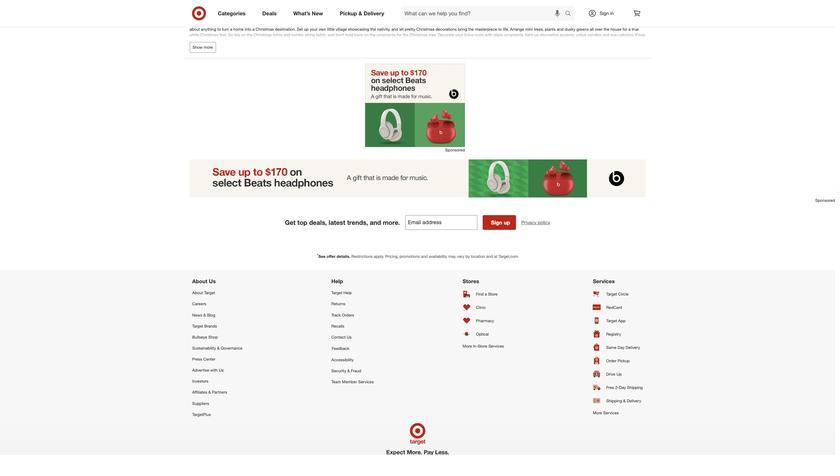 Task type: vqa. For each thing, say whether or not it's contained in the screenshot.
"In-"
yes



Task type: describe. For each thing, give the bounding box(es) containing it.
light-
[[526, 32, 535, 37]]

about for about us
[[192, 278, 208, 285]]

find
[[476, 292, 484, 297]]

1 vertical spatial up
[[535, 32, 539, 37]]

mini
[[526, 27, 533, 32]]

1 horizontal spatial us
[[219, 368, 224, 373]]

1 vertical spatial help
[[344, 290, 352, 295]]

free 2-day shipping
[[607, 385, 644, 390]]

target for target brands
[[192, 324, 203, 329]]

sign for sign up
[[492, 219, 503, 226]]

the up around on the left top of page
[[370, 32, 376, 37]]

show more
[[193, 45, 213, 50]]

track orders link
[[332, 309, 374, 321]]

bring
[[458, 27, 468, 32]]

target help
[[332, 290, 352, 295]]

by
[[466, 254, 470, 259]]

latest
[[329, 219, 346, 226]]

sign in link
[[583, 6, 625, 21]]

large
[[372, 21, 381, 26]]

1 vertical spatial all
[[491, 38, 495, 43]]

votive
[[577, 32, 587, 37]]

lights
[[273, 32, 283, 37]]

in
[[611, 10, 614, 16]]

sign for sign in
[[600, 10, 610, 16]]

target app
[[607, 318, 626, 323]]

2 horizontal spatial for
[[623, 27, 628, 32]]

and up the accents,
[[557, 27, 564, 32]]

2-
[[616, 385, 620, 390]]

a right feel
[[236, 38, 238, 43]]

redcard
[[607, 305, 623, 310]]

and left let
[[392, 27, 399, 32]]

center
[[203, 357, 216, 362]]

indoor
[[405, 21, 417, 26]]

about target
[[192, 290, 215, 295]]

decor.
[[437, 21, 448, 26]]

0 vertical spatial pretty
[[459, 21, 470, 26]]

1 horizontal spatial decorative
[[596, 21, 615, 26]]

returns
[[332, 301, 346, 306]]

pillows,
[[616, 21, 629, 26]]

& for news
[[204, 312, 206, 318]]

track
[[332, 312, 341, 318]]

with up the go
[[485, 32, 493, 37]]

1 vertical spatial little
[[299, 38, 306, 43]]

new
[[312, 10, 323, 17]]

deals,
[[309, 219, 327, 226]]

1 horizontal spatial shipping
[[628, 385, 644, 390]]

more for more services
[[593, 411, 603, 416]]

the up living
[[469, 27, 474, 32]]

no
[[462, 38, 467, 43]]

returns link
[[332, 298, 374, 309]]

find a store
[[476, 292, 498, 297]]

around
[[369, 38, 382, 43]]

services down shipping & delivery "link"
[[604, 411, 619, 416]]

0 horizontal spatial pretty
[[405, 27, 416, 32]]

drive up
[[607, 372, 622, 377]]

drive up link
[[593, 367, 644, 381]]

gnomes
[[328, 38, 342, 43]]

and left availability
[[421, 254, 428, 259]]

affiliates
[[192, 390, 207, 395]]

charm
[[250, 21, 261, 26]]

careers link
[[192, 298, 243, 309]]

news & blog link
[[192, 309, 243, 321]]

0 vertical spatial sponsored
[[446, 147, 465, 152]]

targetplus
[[192, 412, 211, 417]]

with down light-
[[524, 38, 531, 43]]

big
[[235, 32, 240, 37]]

tree.
[[429, 32, 437, 37]]

same day delivery link
[[593, 341, 644, 354]]

dusky
[[565, 27, 576, 32]]

the down let
[[403, 32, 409, 37]]

glass
[[494, 32, 503, 37]]

1 horizontal spatial your
[[310, 27, 318, 32]]

advertise with us
[[192, 368, 224, 373]]

apply.
[[374, 254, 384, 259]]

over
[[595, 27, 603, 32]]

true
[[632, 27, 639, 32]]

investors
[[192, 379, 209, 384]]

and left at
[[487, 254, 493, 259]]

0 horizontal spatial decorations
[[326, 21, 347, 26]]

store for in-
[[478, 344, 488, 349]]

1 vertical spatial day
[[620, 385, 627, 390]]

find a store link
[[463, 287, 504, 301]]

team member services
[[332, 380, 374, 385]]

target circle
[[607, 292, 629, 297]]

search button
[[562, 6, 578, 22]]

garlands,
[[487, 21, 504, 26]]

top
[[298, 219, 308, 226]]

sign up button
[[483, 215, 516, 230]]

redcard link
[[593, 301, 644, 314]]

target.com
[[499, 254, 519, 259]]

about us
[[192, 278, 216, 285]]

1 vertical spatial ornaments,
[[504, 32, 525, 37]]

privacy
[[522, 220, 537, 225]]

and left eye-
[[603, 32, 610, 37]]

recalls link
[[332, 321, 374, 332]]

about for about target
[[192, 290, 203, 295]]

show more button
[[190, 42, 216, 53]]

life.
[[503, 27, 509, 32]]

*
[[317, 253, 319, 257]]

go
[[228, 32, 234, 37]]

suppliers link
[[192, 398, 243, 409]]

0 vertical spatial more
[[209, 8, 221, 15]]

1 horizontal spatial festive
[[401, 38, 413, 43]]

target for target circle
[[607, 292, 618, 297]]

sign up
[[492, 219, 511, 226]]

shipping inside "link"
[[607, 398, 623, 403]]

figurines
[[572, 21, 587, 26]]

turn
[[222, 27, 229, 32]]

press center
[[192, 357, 216, 362]]

governance
[[221, 346, 243, 351]]

a right into
[[253, 27, 255, 32]]

services down optical link
[[489, 344, 504, 349]]

circle
[[619, 292, 629, 297]]

destination.
[[275, 27, 296, 32]]

0 horizontal spatial pickup
[[340, 10, 357, 17]]

more services link
[[593, 408, 644, 419]]

0 horizontal spatial holiday
[[207, 21, 220, 26]]

and up mini
[[523, 21, 530, 26]]

x'mas
[[635, 32, 646, 37]]

trees,
[[534, 27, 544, 32]]

& for security
[[348, 368, 350, 373]]

just
[[638, 21, 644, 26]]

up inside button
[[504, 219, 511, 226]]

* see offer details. restrictions apply. pricing, promotions and availability may vary by location and at target.com
[[317, 253, 519, 259]]

1 vertical spatial more
[[204, 45, 213, 50]]

1 vertical spatial target's
[[532, 38, 546, 43]]

pickup & delivery
[[340, 10, 385, 17]]

security & fraud link
[[332, 365, 374, 377]]

and up greens on the right top of the page
[[588, 21, 595, 26]]

so
[[479, 38, 484, 43]]

1 vertical spatial candles
[[588, 32, 602, 37]]

show 3 more
[[190, 8, 221, 15]]

0 vertical spatial of
[[401, 21, 404, 26]]

advertise with us link
[[192, 365, 243, 376]]

shipping & delivery link
[[593, 394, 644, 408]]



Task type: locate. For each thing, give the bounding box(es) containing it.
order pickup link
[[593, 354, 644, 367]]

delivery up large
[[364, 10, 385, 17]]

white
[[190, 32, 199, 37]]

delivery for pickup & delivery
[[364, 10, 385, 17]]

0 horizontal spatial festive
[[313, 21, 325, 26]]

0 vertical spatial show
[[190, 8, 203, 15]]

trends,
[[347, 219, 368, 226]]

decorative
[[596, 21, 615, 26], [540, 32, 559, 37]]

team
[[332, 380, 341, 385]]

show left 3
[[190, 8, 203, 15]]

& right affiliates
[[209, 390, 211, 395]]

delivery inside pickup & delivery link
[[364, 10, 385, 17]]

show
[[190, 8, 203, 15], [193, 45, 203, 50]]

shipping up more services link
[[607, 398, 623, 403]]

& for shipping
[[624, 398, 626, 403]]

don't
[[336, 32, 345, 37]]

delivery for same day delivery
[[626, 345, 641, 350]]

advertisement region
[[365, 64, 465, 147], [0, 159, 836, 198]]

2 vertical spatial for
[[383, 38, 388, 43]]

get top deals, latest trends, and more.
[[285, 219, 400, 226]]

holiday down lights
[[261, 38, 274, 43]]

and
[[523, 21, 530, 26], [588, 21, 595, 26], [392, 27, 399, 32], [557, 27, 564, 32], [284, 32, 291, 37], [328, 32, 335, 37], [603, 32, 610, 37], [343, 38, 350, 43], [370, 219, 381, 226], [421, 254, 428, 259], [487, 254, 493, 259]]

1 horizontal spatial sponsored
[[816, 198, 836, 203]]

indoors!
[[263, 21, 277, 26]]

with right halls
[[305, 21, 312, 26]]

0 vertical spatial festive
[[313, 21, 325, 26]]

candles down over
[[588, 32, 602, 37]]

us for about us
[[209, 278, 216, 285]]

1 vertical spatial store
[[478, 344, 488, 349]]

& left "blog"
[[204, 312, 206, 318]]

the down large
[[371, 27, 376, 32]]

0 horizontal spatial shipping
[[607, 398, 623, 403]]

up left "privacy"
[[504, 219, 511, 226]]

day inside "link"
[[618, 345, 625, 350]]

1 horizontal spatial all
[[590, 27, 594, 32]]

and left more.
[[370, 219, 381, 226]]

on up whole at the left top
[[241, 32, 246, 37]]

target up the returns
[[332, 290, 343, 295]]

0 vertical spatial store
[[489, 292, 498, 297]]

0 horizontal spatial up
[[304, 27, 309, 32]]

ornaments, down arrange
[[504, 32, 525, 37]]

store for a
[[489, 292, 498, 297]]

1 horizontal spatial on
[[364, 32, 369, 37]]

us inside "link"
[[347, 335, 352, 340]]

more
[[209, 8, 221, 15], [204, 45, 213, 50]]

cute
[[392, 38, 400, 43]]

0 vertical spatial delivery
[[364, 10, 385, 17]]

store inside more in-store services link
[[478, 344, 488, 349]]

0 vertical spatial pickup
[[340, 10, 357, 17]]

deals link
[[257, 6, 285, 21]]

wreaths,
[[471, 21, 486, 26]]

1 horizontal spatial up
[[504, 219, 511, 226]]

holiday
[[207, 21, 220, 26], [261, 38, 274, 43], [510, 38, 523, 43]]

a left true
[[629, 27, 631, 32]]

shop
[[209, 335, 218, 340]]

1 horizontal spatial sign
[[600, 10, 610, 16]]

bullseye
[[192, 335, 207, 340]]

1 horizontal spatial ornaments,
[[551, 21, 571, 26]]

1 vertical spatial more
[[593, 411, 603, 416]]

& down the bullseye shop link
[[217, 346, 220, 351]]

delivery inside shipping & delivery "link"
[[627, 398, 642, 403]]

0 vertical spatial day
[[618, 345, 625, 350]]

target for target help
[[332, 290, 343, 295]]

1 horizontal spatial holiday
[[261, 38, 274, 43]]

search
[[562, 11, 578, 17]]

advertise
[[192, 368, 209, 373]]

1 vertical spatial shipping
[[607, 398, 623, 403]]

get
[[285, 219, 296, 226]]

reindeers
[[351, 38, 368, 43]]

1 horizontal spatial help
[[344, 290, 352, 295]]

more right 3
[[209, 8, 221, 15]]

1 horizontal spatial pickup
[[618, 358, 630, 363]]

of right lot
[[257, 38, 260, 43]]

decorative down plants
[[540, 32, 559, 37]]

1 vertical spatial for
[[397, 32, 402, 37]]

location
[[471, 254, 486, 259]]

decorations up village
[[326, 21, 347, 26]]

with down press center link
[[210, 368, 218, 373]]

decorative up over
[[596, 21, 615, 26]]

and down hold
[[343, 38, 350, 43]]

0 vertical spatial for
[[623, 27, 628, 32]]

shipping up shipping & delivery
[[628, 385, 644, 390]]

sign in
[[600, 10, 614, 16]]

and down destination.
[[284, 32, 291, 37]]

0 horizontal spatial on
[[241, 32, 246, 37]]

target circle link
[[593, 287, 644, 301]]

hold
[[346, 32, 354, 37]]

2 horizontal spatial up
[[535, 32, 539, 37]]

whole
[[239, 38, 250, 43]]

delivery
[[364, 10, 385, 17], [626, 345, 641, 350], [627, 398, 642, 403]]

a right find
[[485, 292, 487, 297]]

1 horizontal spatial candles
[[588, 32, 602, 37]]

about
[[190, 27, 200, 32]]

snowy
[[237, 21, 249, 26]]

pickup right order
[[618, 358, 630, 363]]

0 horizontal spatial sign
[[492, 219, 503, 226]]

0 horizontal spatial to
[[218, 27, 221, 32]]

1 vertical spatial sponsored
[[816, 198, 836, 203]]

day
[[618, 345, 625, 350], [620, 385, 627, 390]]

the down into
[[247, 32, 253, 37]]

us for contact us
[[347, 335, 352, 340]]

with inside advertise with us link
[[210, 368, 218, 373]]

help up target help
[[332, 278, 343, 285]]

What can we help you find? suggestions appear below search field
[[401, 6, 567, 21]]

plants
[[545, 27, 556, 32]]

a
[[230, 27, 233, 32], [253, 27, 255, 32], [629, 27, 631, 32], [236, 38, 238, 43], [389, 38, 391, 43], [485, 292, 487, 297]]

target down news
[[192, 324, 203, 329]]

leave
[[287, 38, 298, 43]]

more for more in-store services
[[463, 344, 472, 349]]

about up about target
[[192, 278, 208, 285]]

1 vertical spatial your
[[456, 32, 464, 37]]

0 vertical spatial help
[[332, 278, 343, 285]]

0 vertical spatial advertisement region
[[365, 64, 465, 147]]

store down optical link
[[478, 344, 488, 349]]

more left 'in-'
[[463, 344, 472, 349]]

sign inside button
[[492, 219, 503, 226]]

for down ornaments
[[383, 38, 388, 43]]

what's new
[[294, 10, 323, 17]]

1 horizontal spatial of
[[401, 21, 404, 26]]

target's down light-
[[532, 38, 546, 43]]

pretty up bring at top
[[459, 21, 470, 26]]

1 about from the top
[[192, 278, 208, 285]]

0 horizontal spatial all
[[491, 38, 495, 43]]

may
[[449, 254, 456, 259]]

festive up own
[[313, 21, 325, 26]]

press center link
[[192, 354, 243, 365]]

registry
[[607, 332, 622, 337]]

1 horizontal spatial little
[[327, 27, 335, 32]]

festive right "cute"
[[401, 38, 413, 43]]

show down decor
[[193, 45, 203, 50]]

bullseye shop link
[[192, 332, 243, 343]]

to left turn
[[218, 27, 221, 32]]

0 horizontal spatial help
[[332, 278, 343, 285]]

more in-store services
[[463, 344, 504, 349]]

up down trees,
[[535, 32, 539, 37]]

registry link
[[593, 327, 644, 341]]

1 vertical spatial show
[[193, 45, 203, 50]]

decorate
[[438, 32, 455, 37]]

help up "returns" link at the bottom left of the page
[[344, 290, 352, 295]]

us up about target link
[[209, 278, 216, 285]]

0 vertical spatial ornaments,
[[551, 21, 571, 26]]

0 horizontal spatial more
[[463, 344, 472, 349]]

1 vertical spatial us
[[347, 335, 352, 340]]

ornaments, up plants
[[551, 21, 571, 26]]

about
[[192, 278, 208, 285], [192, 290, 203, 295]]

& down free 2-day shipping
[[624, 398, 626, 403]]

from
[[449, 21, 458, 26]]

1 horizontal spatial pretty
[[459, 21, 470, 26]]

more down the so
[[204, 45, 213, 50]]

up right set
[[304, 27, 309, 32]]

the right over
[[604, 27, 610, 32]]

little down twinkly
[[299, 38, 306, 43]]

0 vertical spatial target's
[[357, 21, 371, 26]]

into
[[245, 27, 252, 32]]

feedback button
[[332, 343, 374, 354]]

delivery inside same day delivery "link"
[[626, 345, 641, 350]]

target inside 'link'
[[192, 324, 203, 329]]

services up target circle
[[593, 278, 615, 285]]

little
[[327, 27, 335, 32], [299, 38, 306, 43]]

show for show 3 more
[[190, 8, 203, 15]]

pickup
[[340, 10, 357, 17], [618, 358, 630, 363]]

a right turn
[[230, 27, 233, 32]]

1 horizontal spatial store
[[489, 292, 498, 297]]

target's up showcasing
[[357, 21, 371, 26]]

0 vertical spatial candles
[[531, 21, 545, 26]]

offer
[[327, 254, 336, 259]]

twinkly
[[292, 32, 304, 37]]

1 vertical spatial festive
[[401, 38, 413, 43]]

the left halls
[[289, 21, 294, 26]]

the up anything
[[200, 21, 206, 26]]

stores
[[463, 278, 480, 285]]

for
[[623, 27, 628, 32], [397, 32, 402, 37], [383, 38, 388, 43]]

2 horizontal spatial holiday
[[510, 38, 523, 43]]

0 horizontal spatial candles
[[531, 21, 545, 26]]

showcasing
[[348, 27, 370, 32]]

about up careers
[[192, 290, 203, 295]]

0 horizontal spatial little
[[299, 38, 306, 43]]

target left 'circle'
[[607, 292, 618, 297]]

1 vertical spatial delivery
[[626, 345, 641, 350]]

0 vertical spatial decorations
[[326, 21, 347, 26]]

guests
[[216, 38, 228, 43]]

2 horizontal spatial us
[[347, 335, 352, 340]]

2 vertical spatial your
[[207, 38, 214, 43]]

1 horizontal spatial for
[[397, 32, 402, 37]]

to up plants
[[546, 21, 550, 26]]

pricing,
[[386, 254, 399, 259]]

us down press center link
[[219, 368, 224, 373]]

& for pickup
[[359, 10, 363, 17]]

clinic link
[[463, 301, 504, 314]]

services down fraud
[[359, 380, 374, 385]]

0 vertical spatial your
[[310, 27, 318, 32]]

0 vertical spatial shipping
[[628, 385, 644, 390]]

0 horizontal spatial us
[[209, 278, 216, 285]]

see
[[319, 254, 326, 259]]

1 horizontal spatial more
[[593, 411, 603, 416]]

0 horizontal spatial target's
[[357, 21, 371, 26]]

1 vertical spatial advertisement region
[[0, 159, 836, 198]]

season's
[[221, 21, 236, 26]]

& inside "link"
[[624, 398, 626, 403]]

your up has
[[456, 32, 464, 37]]

2 vertical spatial us
[[219, 368, 224, 373]]

2 about from the top
[[192, 290, 203, 295]]

1 horizontal spatial to
[[499, 27, 502, 32]]

target for target app
[[607, 318, 618, 323]]

1 on from the left
[[241, 32, 246, 37]]

team member services link
[[332, 377, 374, 388]]

1 vertical spatial pretty
[[405, 27, 416, 32]]

sustainability & governance link
[[192, 343, 243, 354]]

house
[[611, 27, 622, 32]]

a left "cute"
[[389, 38, 391, 43]]

sponsored
[[446, 147, 465, 152], [816, 198, 836, 203]]

0 horizontal spatial sponsored
[[446, 147, 465, 152]]

0 vertical spatial about
[[192, 278, 208, 285]]

for up catching
[[623, 27, 628, 32]]

None text field
[[406, 215, 478, 230]]

day right the free
[[620, 385, 627, 390]]

& up showcasing
[[359, 10, 363, 17]]

0 vertical spatial sign
[[600, 10, 610, 16]]

sign left "privacy"
[[492, 219, 503, 226]]

delivery for shipping & delivery
[[627, 398, 642, 403]]

pretty down indoor
[[405, 27, 416, 32]]

affiliates & partners link
[[192, 387, 243, 398]]

& left fraud
[[348, 368, 350, 373]]

0 vertical spatial us
[[209, 278, 216, 285]]

1 horizontal spatial target's
[[532, 38, 546, 43]]

1 vertical spatial sign
[[492, 219, 503, 226]]

own
[[319, 27, 326, 32]]

1 vertical spatial about
[[192, 290, 203, 295]]

2 vertical spatial delivery
[[627, 398, 642, 403]]

show for show more
[[193, 45, 203, 50]]

contact us link
[[332, 332, 374, 343]]

1 vertical spatial of
[[257, 38, 260, 43]]

lot
[[251, 38, 256, 43]]

store right find
[[489, 292, 498, 297]]

up
[[304, 27, 309, 32], [535, 32, 539, 37], [504, 219, 511, 226]]

accents,
[[560, 32, 575, 37]]

security
[[332, 368, 347, 373]]

feel.
[[220, 32, 227, 37]]

all right the go
[[491, 38, 495, 43]]

store inside find a store link
[[489, 292, 498, 297]]

recalls
[[332, 324, 345, 329]]

2 horizontal spatial your
[[456, 32, 464, 37]]

2 on from the left
[[364, 32, 369, 37]]

of up let
[[401, 21, 404, 26]]

us right contact
[[347, 335, 352, 340]]

your right the so
[[207, 38, 214, 43]]

2 horizontal spatial to
[[546, 21, 550, 26]]

decorations up decorate
[[436, 27, 457, 32]]

of
[[401, 21, 404, 26], [257, 38, 260, 43]]

targetplus link
[[192, 409, 243, 420]]

delivery down free 2-day shipping
[[627, 398, 642, 403]]

fraud
[[351, 368, 361, 373]]

0 vertical spatial up
[[304, 27, 309, 32]]

target brands link
[[192, 321, 243, 332]]

delivery up order pickup
[[626, 345, 641, 350]]

pickup up from
[[340, 10, 357, 17]]

at
[[495, 254, 498, 259]]

0 horizontal spatial of
[[257, 38, 260, 43]]

1 vertical spatial pickup
[[618, 358, 630, 363]]

day right same
[[618, 345, 625, 350]]

0 horizontal spatial for
[[383, 38, 388, 43]]

for down let
[[397, 32, 402, 37]]

target: expect more. pay less. image
[[324, 420, 512, 455]]

candles up trees,
[[531, 21, 545, 26]]

all left over
[[590, 27, 594, 32]]

2 vertical spatial up
[[504, 219, 511, 226]]

this
[[503, 38, 509, 43]]

member
[[342, 380, 357, 385]]

ornaments,
[[551, 21, 571, 26], [504, 32, 525, 37]]

0 horizontal spatial store
[[478, 344, 488, 349]]

0 vertical spatial all
[[590, 27, 594, 32]]

1 vertical spatial decorations
[[436, 27, 457, 32]]

0 vertical spatial more
[[463, 344, 472, 349]]

to left life.
[[499, 27, 502, 32]]

1 horizontal spatial decorations
[[436, 27, 457, 32]]

more down shipping & delivery "link"
[[593, 411, 603, 416]]

0 vertical spatial little
[[327, 27, 335, 32]]

on right "back"
[[364, 32, 369, 37]]

and up gnomes
[[328, 32, 335, 37]]

target down about us
[[204, 290, 215, 295]]

& for affiliates
[[209, 390, 211, 395]]

1 vertical spatial decorative
[[540, 32, 559, 37]]

& for sustainability
[[217, 346, 220, 351]]

contact us
[[332, 335, 352, 340]]

little right own
[[327, 27, 335, 32]]

target app link
[[593, 314, 644, 327]]



